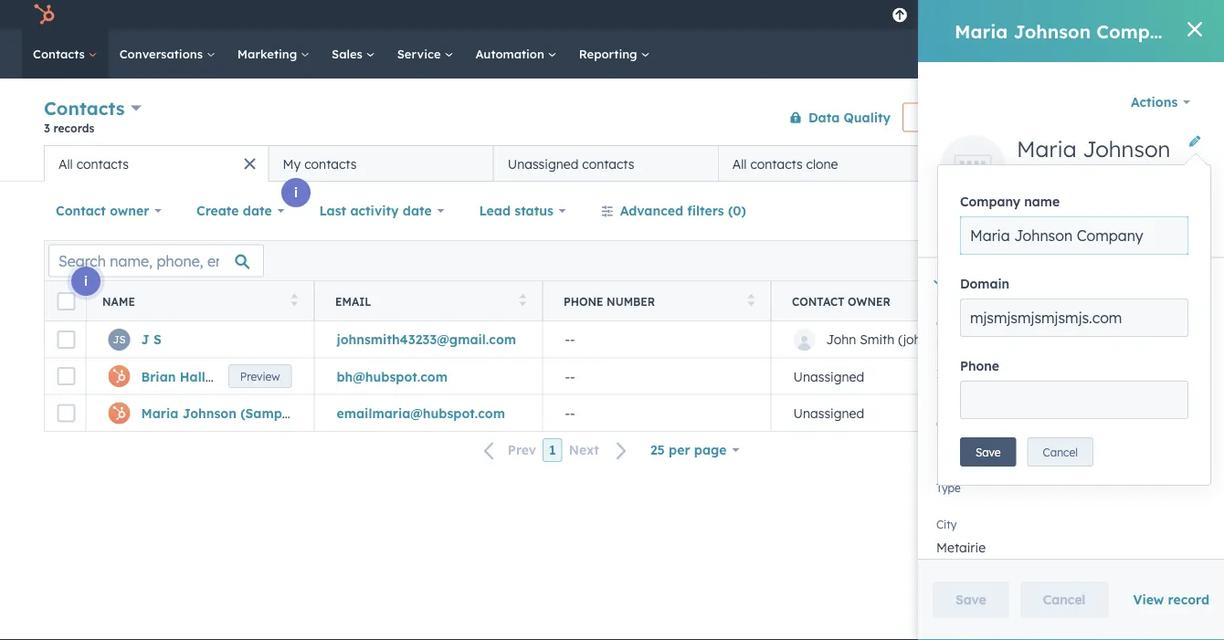 Task type: vqa. For each thing, say whether or not it's contained in the screenshot.
search activities search box
no



Task type: describe. For each thing, give the bounding box(es) containing it.
phone for phone
[[960, 358, 1000, 374]]

cancel for the top cancel button
[[1043, 445, 1078, 459]]

about this company button
[[918, 258, 1206, 307]]

contact inside popup button
[[56, 203, 106, 219]]

preview
[[240, 370, 280, 383]]

0 horizontal spatial i button
[[71, 267, 101, 296]]

2 horizontal spatial i button
[[980, 118, 1009, 147]]

number
[[607, 295, 655, 308]]

about
[[959, 275, 997, 291]]

contact owner button
[[44, 193, 174, 229]]

all for all contacts
[[58, 156, 73, 172]]

emailmaria@hubspot.com
[[337, 405, 505, 421]]

unassigned button for emailmaria@hubspot.com
[[771, 395, 1000, 431]]

johnsmith
[[1119, 7, 1173, 22]]

i for i button to the left
[[84, 273, 88, 289]]

1 vertical spatial maria johnson company
[[1017, 135, 1171, 190]]

view
[[1012, 155, 1041, 171]]

help button
[[992, 0, 1023, 29]]

status
[[515, 203, 554, 219]]

filters
[[687, 203, 724, 219]]

create for create contact
[[1088, 111, 1123, 124]]

advanced filters (0)
[[620, 203, 746, 219]]

marketing
[[237, 46, 301, 61]]

create date button
[[185, 193, 296, 229]]

next button
[[563, 439, 639, 463]]

all contacts
[[58, 156, 129, 172]]

clone
[[806, 156, 838, 172]]

quality
[[844, 109, 891, 125]]

-- button for johnsmith43233@gmail.com
[[543, 322, 771, 358]]

export
[[1029, 254, 1063, 268]]

25 per page button
[[639, 432, 751, 469]]

1 horizontal spatial contact
[[792, 295, 845, 308]]

hubspot image
[[33, 4, 55, 26]]

company inside maria johnson company
[[1017, 163, 1117, 190]]

unassigned inside 'button'
[[508, 156, 579, 172]]

contacts for unassigned contacts
[[582, 156, 635, 172]]

bh@hubspot.com link
[[337, 368, 448, 384]]

all contacts clone
[[733, 156, 838, 172]]

notifications button
[[1053, 0, 1084, 29]]

1 date from the left
[[243, 203, 272, 219]]

brian halligan (sample contact) link
[[141, 368, 350, 384]]

1 vertical spatial cancel button
[[1020, 582, 1109, 619]]

settings link
[[1026, 5, 1049, 24]]

cancel for the bottom cancel button
[[1043, 592, 1086, 608]]

(0)
[[728, 203, 746, 219]]

view
[[1133, 592, 1164, 608]]

(4/5)
[[1045, 155, 1078, 171]]

0 vertical spatial name
[[1025, 194, 1060, 210]]

company inside 'column header'
[[1076, 295, 1132, 308]]

contacts for all contacts clone
[[751, 156, 803, 172]]

maria johnson (sample contact)
[[141, 405, 352, 421]]

entertainment button
[[937, 378, 1206, 408]]

-- button for bh@hubspot.com
[[543, 358, 771, 395]]

records
[[53, 121, 94, 135]]

25
[[650, 442, 665, 458]]

edit columns
[[1098, 254, 1164, 268]]

contact
[[1126, 111, 1165, 124]]

contact owner inside popup button
[[56, 203, 149, 219]]

0 vertical spatial contacts
[[33, 46, 88, 61]]

last activity date
[[319, 203, 432, 219]]

press to sort. image for contact owner
[[976, 294, 983, 307]]

about this company
[[959, 275, 1087, 291]]

domain
[[990, 317, 1029, 331]]

create contact
[[1088, 111, 1165, 124]]

edit
[[1098, 254, 1118, 268]]

1 horizontal spatial owner
[[848, 295, 891, 308]]

1 press to sort. image from the left
[[291, 294, 298, 307]]

john smith
[[937, 438, 1005, 454]]

add view (4/5)
[[983, 155, 1078, 171]]

1 vertical spatial johnson
[[1083, 135, 1171, 163]]

company name
[[960, 194, 1060, 210]]

activity
[[350, 203, 399, 219]]

automation link
[[465, 29, 568, 79]]

name inside company domain name mjsmjsmjsmjsmjs.com
[[1032, 317, 1061, 331]]

company for company owner
[[937, 418, 987, 431]]

prev button
[[473, 439, 543, 463]]

0 horizontal spatial actions button
[[903, 103, 983, 132]]

contact) for brian halligan (sample contact)
[[295, 368, 350, 384]]

save button for the bottom cancel button
[[933, 582, 1009, 619]]

john smith button
[[937, 428, 1206, 458]]

john smith (johnsmith43233@gmail.com)
[[826, 332, 1077, 348]]

all contacts clone button
[[718, 145, 943, 182]]

john for john smith (johnsmith43233@gmail.com)
[[826, 332, 856, 348]]

caret image
[[933, 281, 944, 285]]

brian
[[141, 368, 176, 384]]

help image
[[999, 8, 1015, 25]]

link opens in a new window image
[[1020, 225, 1033, 238]]

add
[[983, 155, 1008, 171]]

johnsmith menu
[[887, 0, 1203, 29]]

calling icon image
[[922, 7, 939, 24]]

3 records
[[44, 121, 94, 135]]

search image
[[1186, 48, 1199, 60]]

all for all contacts clone
[[733, 156, 747, 172]]

reporting link
[[568, 29, 661, 79]]

company left the close "icon"
[[1097, 20, 1184, 42]]

close image
[[1188, 22, 1203, 37]]

25 per page
[[650, 442, 727, 458]]

export button
[[1017, 249, 1075, 273]]

type
[[937, 482, 961, 495]]

0 vertical spatial johnson
[[1014, 20, 1091, 42]]

City text field
[[937, 529, 1206, 565]]

service link
[[386, 29, 465, 79]]

brian halligan (sample contact)
[[141, 368, 350, 384]]

company for company name
[[960, 194, 1021, 210]]

0 horizontal spatial maria
[[141, 405, 179, 421]]

name
[[102, 295, 135, 308]]

mjsmjsmjsmjsmjs.com link
[[1017, 194, 1173, 243]]

lead
[[479, 203, 511, 219]]

hubspot link
[[22, 4, 69, 26]]

automation
[[476, 46, 548, 61]]

advanced
[[620, 203, 684, 219]]

2 vertical spatial johnson
[[182, 405, 237, 421]]

halligan
[[180, 368, 234, 384]]

this
[[1001, 275, 1024, 291]]

data quality
[[809, 109, 891, 125]]

columns
[[1121, 254, 1164, 268]]

save button for the top cancel button
[[960, 438, 1017, 467]]

bh@hubspot.com
[[337, 368, 448, 384]]

1
[[549, 442, 556, 458]]

3
[[44, 121, 50, 135]]

view record link
[[1133, 592, 1210, 608]]

smith for john smith
[[970, 438, 1005, 454]]

company domain name mjsmjsmjsmjsmjs.com
[[937, 317, 1070, 350]]

1 horizontal spatial actions button
[[1119, 84, 1203, 121]]

press to sort. element for phone number
[[748, 294, 755, 309]]



Task type: locate. For each thing, give the bounding box(es) containing it.
0 horizontal spatial contact
[[56, 203, 106, 219]]

contacts inside all contacts button
[[76, 156, 129, 172]]

sales link
[[321, 29, 386, 79]]

calling icon button
[[915, 3, 946, 27]]

0 vertical spatial maria
[[955, 20, 1008, 42]]

my contacts
[[283, 156, 357, 172]]

contacts banner
[[44, 94, 1181, 145]]

1 unassigned button from the top
[[771, 358, 1000, 395]]

0 vertical spatial phone
[[564, 295, 604, 308]]

1 vertical spatial actions
[[918, 111, 956, 124]]

2 horizontal spatial all
[[1113, 155, 1129, 171]]

1 cancel from the top
[[1043, 445, 1078, 459]]

unassigned for emailmaria@hubspot.com
[[794, 405, 865, 421]]

date
[[243, 203, 272, 219], [403, 203, 432, 219]]

0 vertical spatial unassigned
[[508, 156, 579, 172]]

0 horizontal spatial all
[[58, 156, 73, 172]]

create inside popup button
[[197, 203, 239, 219]]

unassigned for bh@hubspot.com
[[794, 368, 865, 384]]

company inside company domain name mjsmjsmjsmjsmjs.com
[[937, 317, 987, 331]]

john smith (johnsmith43233@gmail.com) button
[[771, 322, 1077, 358]]

views
[[1133, 155, 1169, 171]]

create date
[[197, 203, 272, 219]]

contacts inside popup button
[[44, 97, 125, 120]]

i down my at the top left of page
[[294, 185, 298, 201]]

1 vertical spatial save
[[956, 592, 987, 608]]

press to sort. image
[[519, 294, 526, 307], [976, 294, 983, 307]]

record
[[1168, 592, 1210, 608]]

0 vertical spatial owner
[[110, 203, 149, 219]]

add view (4/5) button
[[951, 145, 1101, 182]]

marketplaces image
[[961, 8, 977, 25]]

(sample up maria johnson (sample contact)
[[238, 368, 291, 384]]

press to sort. element
[[291, 294, 298, 309], [519, 294, 526, 309], [748, 294, 755, 309], [976, 294, 983, 309]]

contacts down contacts banner
[[582, 156, 635, 172]]

preview button
[[228, 365, 292, 388]]

marketplaces button
[[950, 0, 988, 29]]

last activity date button
[[307, 193, 456, 229]]

cancel down phone text box
[[1043, 445, 1078, 459]]

page
[[694, 442, 727, 458]]

1 vertical spatial contact owner
[[792, 295, 891, 308]]

0 vertical spatial create
[[1088, 111, 1123, 124]]

contacts right my at the top left of page
[[304, 156, 357, 172]]

name
[[1025, 194, 1060, 210], [1032, 317, 1061, 331]]

1 contacts from the left
[[76, 156, 129, 172]]

bh@hubspot.com button
[[314, 358, 543, 395]]

2 vertical spatial owner
[[990, 418, 1021, 431]]

2 vertical spatial maria
[[141, 405, 179, 421]]

company up primary on the right of the page
[[1028, 275, 1087, 291]]

2 contacts from the left
[[304, 156, 357, 172]]

primary company
[[1021, 295, 1132, 308]]

emailmaria@hubspot.com button
[[314, 395, 543, 431]]

3 -- button from the top
[[543, 395, 771, 431]]

emailmaria@hubspot.com link
[[337, 405, 505, 421]]

create contact button
[[1073, 103, 1181, 132]]

smith inside "popup button"
[[970, 438, 1005, 454]]

notifications image
[[1060, 8, 1077, 25]]

0 vertical spatial maria johnson company
[[955, 20, 1184, 42]]

2 horizontal spatial maria
[[1017, 135, 1077, 163]]

company for company domain name mjsmjsmjsmjsmjs.com
[[937, 317, 987, 331]]

0 vertical spatial save button
[[960, 438, 1017, 467]]

1 horizontal spatial smith
[[970, 438, 1005, 454]]

2 unassigned button from the top
[[771, 395, 1000, 431]]

all down 3 records
[[58, 156, 73, 172]]

contacts inside the unassigned contacts 'button'
[[582, 156, 635, 172]]

marketing link
[[226, 29, 321, 79]]

0 vertical spatial actions
[[1131, 94, 1178, 110]]

1 vertical spatial save button
[[933, 582, 1009, 619]]

john inside "popup button"
[[937, 438, 967, 454]]

1 button
[[543, 439, 563, 462]]

contact) right preview
[[295, 368, 350, 384]]

2 all from the left
[[58, 156, 73, 172]]

contact) down bh@hubspot.com link in the left bottom of the page
[[297, 405, 352, 421]]

company
[[1097, 20, 1184, 42], [1017, 163, 1117, 190], [960, 194, 1021, 210], [937, 317, 987, 331], [937, 418, 987, 431]]

i down the contact owner popup button
[[84, 273, 88, 289]]

smith
[[860, 332, 895, 348], [970, 438, 1005, 454]]

john for john smith
[[937, 438, 967, 454]]

1 all from the left
[[1113, 155, 1129, 171]]

1 vertical spatial john
[[937, 438, 967, 454]]

0 horizontal spatial smith
[[860, 332, 895, 348]]

2 -- button from the top
[[543, 358, 771, 395]]

link opens in a new window image
[[1020, 221, 1033, 243]]

actions up edit popup button
[[918, 111, 956, 124]]

city
[[937, 518, 957, 532]]

press to sort. image down domain
[[976, 294, 983, 307]]

i up add
[[992, 124, 996, 140]]

1 horizontal spatial date
[[403, 203, 432, 219]]

Search HubSpot search field
[[968, 38, 1192, 69]]

2 cancel from the top
[[1043, 592, 1086, 608]]

save
[[976, 445, 1001, 459], [956, 592, 987, 608]]

0 vertical spatial smith
[[860, 332, 895, 348]]

1 vertical spatial create
[[197, 203, 239, 219]]

Search name, phone, email addresses, or company search field
[[48, 244, 264, 277]]

2 vertical spatial i button
[[71, 267, 101, 296]]

company down add
[[960, 194, 1021, 210]]

2 horizontal spatial owner
[[990, 418, 1021, 431]]

(sample down preview button
[[240, 405, 293, 421]]

s
[[154, 332, 162, 348]]

contacts link
[[22, 29, 108, 79]]

mjsmjsmjsmjsmjs.com up company name text field
[[1017, 200, 1159, 216]]

2 vertical spatial unassigned
[[794, 405, 865, 421]]

all contacts button
[[44, 145, 269, 182]]

2 press to sort. image from the left
[[748, 294, 755, 307]]

unassigned button
[[771, 358, 1000, 395], [771, 395, 1000, 431]]

mjsmjsmjsmjsmjs.com down domain
[[937, 334, 1070, 350]]

1 vertical spatial smith
[[970, 438, 1005, 454]]

press to sort. image
[[291, 294, 298, 307], [748, 294, 755, 307]]

data quality button
[[778, 99, 892, 136]]

contacts inside my contacts button
[[304, 156, 357, 172]]

all for all views
[[1113, 155, 1129, 171]]

-- button for emailmaria@hubspot.com
[[543, 395, 771, 431]]

pagination navigation
[[473, 438, 639, 463]]

i button down my at the top left of page
[[281, 178, 311, 207]]

edit button
[[940, 135, 1006, 207]]

1 horizontal spatial maria
[[955, 20, 1008, 42]]

all up (0)
[[733, 156, 747, 172]]

primary company column header
[[1000, 281, 1224, 322]]

contact)
[[295, 368, 350, 384], [297, 405, 352, 421]]

j s link
[[141, 332, 162, 348]]

company down edit
[[1076, 295, 1132, 308]]

2 horizontal spatial i
[[992, 124, 996, 140]]

view record
[[1133, 592, 1210, 608]]

primary
[[1021, 295, 1073, 308]]

owner down entertainment
[[990, 418, 1021, 431]]

maria right "calling icon"
[[955, 20, 1008, 42]]

domain
[[960, 276, 1010, 292]]

1 vertical spatial phone
[[960, 358, 1000, 374]]

smith inside button
[[860, 332, 895, 348]]

actions button
[[1119, 84, 1203, 121], [903, 103, 983, 132]]

1 vertical spatial maria
[[1017, 135, 1077, 163]]

i button
[[980, 118, 1009, 147], [281, 178, 311, 207], [71, 267, 101, 296]]

1 vertical spatial name
[[1032, 317, 1061, 331]]

0 vertical spatial contact)
[[295, 368, 350, 384]]

contacts
[[76, 156, 129, 172], [304, 156, 357, 172], [582, 156, 635, 172], [751, 156, 803, 172]]

0 vertical spatial save
[[976, 445, 1001, 459]]

0 horizontal spatial date
[[243, 203, 272, 219]]

press to sort. element for email
[[519, 294, 526, 309]]

j
[[141, 332, 150, 348]]

1 horizontal spatial i button
[[281, 178, 311, 207]]

1 vertical spatial cancel
[[1043, 592, 1086, 608]]

name down primary on the right of the page
[[1032, 317, 1061, 331]]

reporting
[[579, 46, 641, 61]]

create left contact
[[1088, 111, 1123, 124]]

0 horizontal spatial press to sort. image
[[291, 294, 298, 307]]

name up link opens in a new window image on the right of the page
[[1025, 194, 1060, 210]]

1 vertical spatial company
[[1076, 295, 1132, 308]]

save down the company owner
[[976, 445, 1001, 459]]

unassigned button for bh@hubspot.com
[[771, 358, 1000, 395]]

save button down city
[[933, 582, 1009, 619]]

i button up add
[[980, 118, 1009, 147]]

create down all contacts button
[[197, 203, 239, 219]]

1 vertical spatial unassigned
[[794, 368, 865, 384]]

all
[[1113, 155, 1129, 171], [58, 156, 73, 172], [733, 156, 747, 172]]

company up john smith (johnsmith43233@gmail.com)
[[937, 317, 987, 331]]

johnsmith43233@gmail.com
[[337, 332, 516, 348]]

date left the last on the top of the page
[[243, 203, 272, 219]]

0 vertical spatial i
[[992, 124, 996, 140]]

0 horizontal spatial contact owner
[[56, 203, 149, 219]]

2 press to sort. element from the left
[[519, 294, 526, 309]]

1 horizontal spatial press to sort. image
[[748, 294, 755, 307]]

0 horizontal spatial owner
[[110, 203, 149, 219]]

lead status
[[479, 203, 554, 219]]

settings image
[[1030, 8, 1046, 24]]

1 horizontal spatial actions
[[1131, 94, 1178, 110]]

my
[[283, 156, 301, 172]]

owner up john smith (johnsmith43233@gmail.com) button
[[848, 295, 891, 308]]

create inside button
[[1088, 111, 1123, 124]]

johnsmith button
[[1088, 0, 1201, 29]]

cancel down city text box
[[1043, 592, 1086, 608]]

2 vertical spatial i
[[84, 273, 88, 289]]

0 vertical spatial cancel button
[[1028, 438, 1094, 467]]

contacts up records
[[44, 97, 125, 120]]

i for the right i button
[[992, 124, 996, 140]]

all left views
[[1113, 155, 1129, 171]]

1 press to sort. image from the left
[[519, 294, 526, 307]]

maria right add
[[1017, 135, 1077, 163]]

4 press to sort. element from the left
[[976, 294, 983, 309]]

contact) for maria johnson (sample contact)
[[297, 405, 352, 421]]

contacts for all contacts
[[76, 156, 129, 172]]

maria johnson (sample contact) link
[[141, 405, 352, 421]]

owner inside popup button
[[110, 203, 149, 219]]

3 all from the left
[[733, 156, 747, 172]]

contacts left clone
[[751, 156, 803, 172]]

1 press to sort. element from the left
[[291, 294, 298, 309]]

actions inside contacts banner
[[918, 111, 956, 124]]

0 horizontal spatial john
[[826, 332, 856, 348]]

1 vertical spatial (sample
[[240, 405, 293, 421]]

1 vertical spatial i button
[[281, 178, 311, 207]]

phone down (johnsmith43233@gmail.com)
[[960, 358, 1000, 374]]

save button down the company owner
[[960, 438, 1017, 467]]

0 vertical spatial mjsmjsmjsmjsmjs.com
[[1017, 200, 1159, 216]]

company up mjsmjsmjsmjsmjs.com link at top
[[1017, 163, 1117, 190]]

0 horizontal spatial i
[[84, 273, 88, 289]]

2 press to sort. image from the left
[[976, 294, 983, 307]]

maria johnson company
[[955, 20, 1184, 42], [1017, 135, 1171, 190]]

1 horizontal spatial john
[[937, 438, 967, 454]]

company up john smith
[[937, 418, 987, 431]]

john inside button
[[826, 332, 856, 348]]

(sample for johnson
[[240, 405, 293, 421]]

owner
[[110, 203, 149, 219], [848, 295, 891, 308], [990, 418, 1021, 431]]

press to sort. image left phone number
[[519, 294, 526, 307]]

1 vertical spatial owner
[[848, 295, 891, 308]]

1 horizontal spatial contact owner
[[792, 295, 891, 308]]

john smith image
[[1099, 6, 1115, 23]]

phone
[[564, 295, 604, 308], [960, 358, 1000, 374]]

1 vertical spatial contact
[[792, 295, 845, 308]]

company inside dropdown button
[[1028, 275, 1087, 291]]

1 vertical spatial contacts
[[44, 97, 125, 120]]

cancel button down phone text box
[[1028, 438, 1094, 467]]

i for middle i button
[[294, 185, 298, 201]]

1 horizontal spatial i
[[294, 185, 298, 201]]

company owner
[[937, 418, 1021, 431]]

2 date from the left
[[403, 203, 432, 219]]

smith for john smith (johnsmith43233@gmail.com)
[[860, 332, 895, 348]]

prev
[[508, 442, 536, 458]]

1 horizontal spatial create
[[1088, 111, 1123, 124]]

1 horizontal spatial press to sort. image
[[976, 294, 983, 307]]

actions button down "search" button
[[1119, 84, 1203, 121]]

0 horizontal spatial actions
[[918, 111, 956, 124]]

press to sort. element for contact owner
[[976, 294, 983, 309]]

0 vertical spatial company
[[1028, 275, 1087, 291]]

contact owner down "all contacts"
[[56, 203, 149, 219]]

1 vertical spatial contact)
[[297, 405, 352, 421]]

maria down the brian
[[141, 405, 179, 421]]

0 vertical spatial contact
[[56, 203, 106, 219]]

sales
[[332, 46, 366, 61]]

unassigned button down john smith (johnsmith43233@gmail.com) button
[[771, 395, 1000, 431]]

entertainment
[[937, 388, 1023, 404]]

all views link
[[1101, 145, 1181, 182]]

1 vertical spatial mjsmjsmjsmjsmjs.com
[[937, 334, 1070, 350]]

0 horizontal spatial phone
[[564, 295, 604, 308]]

3 contacts from the left
[[582, 156, 635, 172]]

save down city
[[956, 592, 987, 608]]

1 horizontal spatial all
[[733, 156, 747, 172]]

phone left number
[[564, 295, 604, 308]]

0 vertical spatial (sample
[[238, 368, 291, 384]]

contact owner up john smith (johnsmith43233@gmail.com) button
[[792, 295, 891, 308]]

contacts down records
[[76, 156, 129, 172]]

i button left name
[[71, 267, 101, 296]]

contacts inside all contacts clone button
[[751, 156, 803, 172]]

0 vertical spatial contact owner
[[56, 203, 149, 219]]

last
[[319, 203, 346, 219]]

conversations link
[[108, 29, 226, 79]]

next
[[569, 442, 599, 458]]

cancel button down city text box
[[1020, 582, 1109, 619]]

conversations
[[119, 46, 206, 61]]

(sample for halligan
[[238, 368, 291, 384]]

actions up contact
[[1131, 94, 1178, 110]]

contacts down hubspot link
[[33, 46, 88, 61]]

4 contacts from the left
[[751, 156, 803, 172]]

Domain text field
[[960, 299, 1189, 337]]

0 horizontal spatial create
[[197, 203, 239, 219]]

save button
[[960, 438, 1017, 467], [933, 582, 1009, 619]]

upgrade link
[[888, 5, 911, 24]]

unassigned contacts
[[508, 156, 635, 172]]

Phone text field
[[960, 381, 1189, 419]]

contacts for my contacts
[[304, 156, 357, 172]]

date right activity
[[403, 203, 432, 219]]

1 horizontal spatial phone
[[960, 358, 1000, 374]]

unassigned contacts button
[[494, 145, 718, 182]]

create
[[1088, 111, 1123, 124], [197, 203, 239, 219]]

0 vertical spatial cancel
[[1043, 445, 1078, 459]]

j s
[[141, 332, 162, 348]]

1 vertical spatial i
[[294, 185, 298, 201]]

press to sort. image for email
[[519, 294, 526, 307]]

create for create date
[[197, 203, 239, 219]]

owner down all contacts button
[[110, 203, 149, 219]]

Company name text field
[[960, 217, 1189, 255]]

phone for phone number
[[564, 295, 604, 308]]

unassigned button down john smith (johnsmith43233@gmail.com)
[[771, 358, 1000, 395]]

service
[[397, 46, 444, 61]]

actions button up edit popup button
[[903, 103, 983, 132]]

1 -- button from the top
[[543, 322, 771, 358]]

lead status button
[[467, 193, 578, 229]]

0 horizontal spatial press to sort. image
[[519, 294, 526, 307]]

0 vertical spatial john
[[826, 332, 856, 348]]

upgrade image
[[892, 8, 908, 24]]

3 press to sort. element from the left
[[748, 294, 755, 309]]

0 vertical spatial i button
[[980, 118, 1009, 147]]

(johnsmith43233@gmail.com)
[[898, 332, 1077, 348]]



